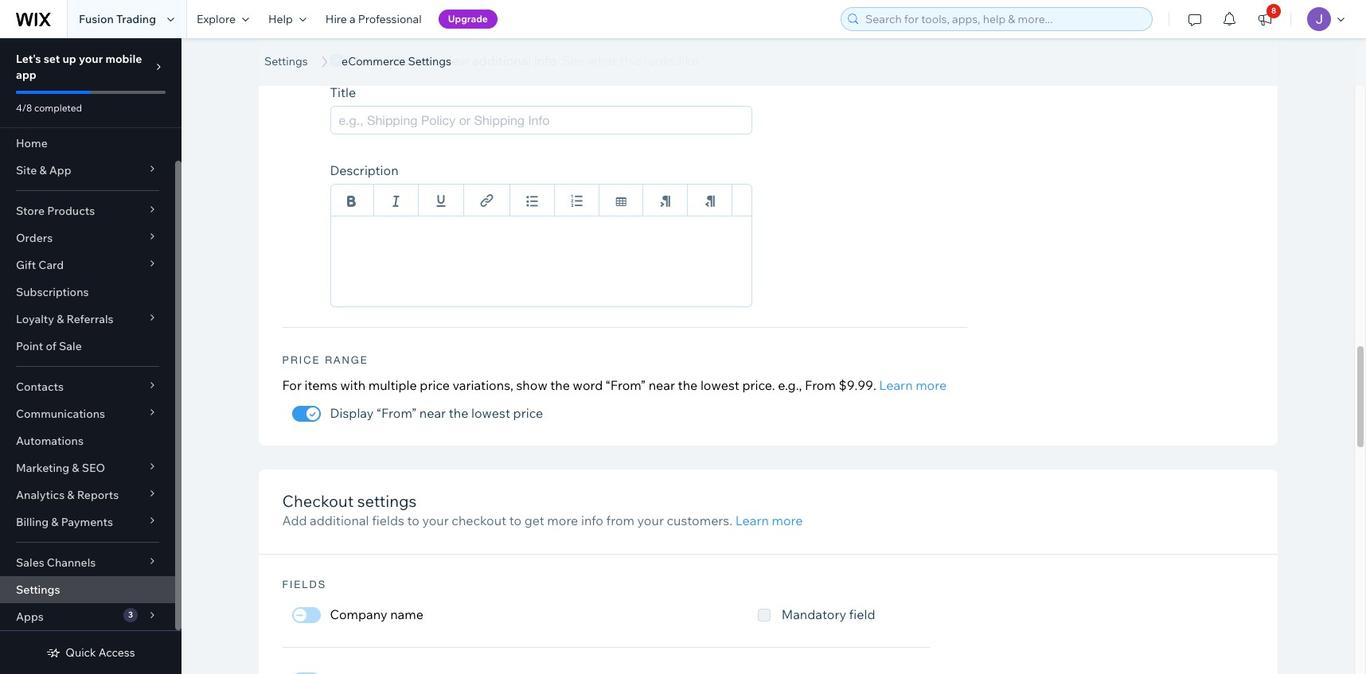 Task type: vqa. For each thing, say whether or not it's contained in the screenshot.
Customers.
yes



Task type: locate. For each thing, give the bounding box(es) containing it.
price down the show
[[513, 406, 543, 422]]

ecommerce
[[264, 34, 430, 70], [342, 54, 406, 68]]

settings link down help button
[[256, 53, 316, 69]]

lowest left price.
[[701, 378, 740, 394]]

communications
[[16, 407, 105, 421]]

1 horizontal spatial lowest
[[701, 378, 740, 394]]

the down variations,
[[449, 406, 469, 422]]

with
[[340, 378, 366, 394]]

1 to from the left
[[407, 513, 420, 529]]

0 horizontal spatial price
[[420, 378, 450, 394]]

additional right view
[[472, 53, 532, 69]]

billing & payments button
[[0, 509, 175, 536]]

8
[[1272, 6, 1277, 16]]

mobile
[[105, 52, 142, 66]]

1 horizontal spatial the
[[551, 378, 570, 394]]

1 vertical spatial price
[[513, 406, 543, 422]]

settings link
[[256, 53, 316, 69], [0, 577, 175, 604]]

marketing & seo
[[16, 461, 105, 475]]

more
[[916, 378, 947, 394], [547, 513, 578, 529], [772, 513, 803, 529]]

company name
[[330, 607, 424, 623]]

your right 'from'
[[638, 513, 664, 529]]

loyalty & referrals button
[[0, 306, 175, 333]]

settings
[[437, 34, 553, 70], [264, 54, 308, 68], [408, 54, 452, 68], [16, 583, 60, 597]]

0 horizontal spatial learn
[[736, 513, 769, 529]]

& for billing
[[51, 515, 59, 530]]

1 vertical spatial settings link
[[0, 577, 175, 604]]

to left get
[[510, 513, 522, 529]]

loyalty
[[16, 312, 54, 327]]

settings link down "channels"
[[0, 577, 175, 604]]

price up display "from" near the lowest price
[[420, 378, 450, 394]]

hire
[[326, 12, 347, 26]]

0 vertical spatial info
[[534, 53, 557, 69]]

site
[[16, 163, 37, 178]]

& for site
[[39, 163, 47, 178]]

subscriptions
[[16, 285, 89, 299]]

0 vertical spatial price
[[420, 378, 450, 394]]

sales channels
[[16, 556, 96, 570]]

description
[[330, 163, 399, 179]]

0 vertical spatial additional
[[472, 53, 532, 69]]

billing & payments
[[16, 515, 113, 530]]

lowest down variations,
[[471, 406, 511, 422]]

& inside 'dropdown button'
[[67, 488, 75, 503]]

0 vertical spatial settings link
[[256, 53, 316, 69]]

upgrade
[[448, 13, 488, 25]]

show
[[516, 378, 548, 394]]

display "from" near the lowest price
[[330, 406, 543, 422]]

point of sale
[[16, 339, 82, 354]]

see what this looks like link
[[562, 53, 699, 69]]

site & app
[[16, 163, 71, 178]]

the left price.
[[678, 378, 698, 394]]

1 horizontal spatial info
[[581, 513, 604, 529]]

fusion
[[79, 12, 114, 26]]

see
[[562, 53, 585, 69]]

store
[[16, 204, 45, 218]]

0 vertical spatial lowest
[[701, 378, 740, 394]]

& right loyalty
[[57, 312, 64, 327]]

sale
[[59, 339, 82, 354]]

"from" down multiple
[[377, 406, 417, 422]]

settings
[[357, 492, 417, 512]]

let's set up your mobile app
[[16, 52, 142, 82]]

1 vertical spatial additional
[[310, 513, 369, 529]]

1 horizontal spatial learn more link
[[880, 378, 947, 394]]

sales channels button
[[0, 550, 175, 577]]

sales
[[16, 556, 44, 570]]

& left reports on the left of the page
[[67, 488, 75, 503]]

ecommerce down hire a professional link
[[342, 54, 406, 68]]

0 horizontal spatial settings link
[[0, 577, 175, 604]]

customers
[[377, 53, 439, 69]]

additional
[[472, 53, 532, 69], [310, 513, 369, 529]]

ecommerce down a
[[264, 34, 430, 70]]

0 horizontal spatial to
[[407, 513, 420, 529]]

from
[[805, 378, 836, 394]]

analytics & reports
[[16, 488, 119, 503]]

1 horizontal spatial to
[[510, 513, 522, 529]]

0 vertical spatial learn
[[880, 378, 913, 394]]

help button
[[259, 0, 316, 38]]

additional inside checkout settings add additional fields to your checkout to get more info from your customers. learn more
[[310, 513, 369, 529]]

2 horizontal spatial your
[[638, 513, 664, 529]]

the left the word
[[551, 378, 570, 394]]

add
[[282, 513, 307, 529]]

1 horizontal spatial additional
[[472, 53, 532, 69]]

set
[[44, 52, 60, 66]]

1 vertical spatial info
[[581, 513, 604, 529]]

quick access
[[66, 646, 135, 660]]

gift card
[[16, 258, 64, 272]]

additional down checkout
[[310, 513, 369, 529]]

home
[[16, 136, 48, 151]]

your right up
[[79, 52, 103, 66]]

let customers view additional info see what this looks like
[[355, 53, 699, 69]]

0 vertical spatial learn more link
[[880, 378, 947, 394]]

what
[[588, 53, 617, 69]]

a
[[350, 12, 356, 26]]

learn more link right the customers.
[[736, 513, 803, 529]]

1 horizontal spatial price
[[513, 406, 543, 422]]

home link
[[0, 130, 175, 157]]

1 vertical spatial learn
[[736, 513, 769, 529]]

payments
[[61, 515, 113, 530]]

learn right the customers.
[[736, 513, 769, 529]]

automations link
[[0, 428, 175, 455]]

3
[[128, 610, 133, 620]]

Search for tools, apps, help & more... field
[[861, 8, 1148, 30]]

0 horizontal spatial your
[[79, 52, 103, 66]]

customers.
[[667, 513, 733, 529]]

hire a professional
[[326, 12, 422, 26]]

professional
[[358, 12, 422, 26]]

learn more link right "$9.99."
[[880, 378, 947, 394]]

info left see
[[534, 53, 557, 69]]

referrals
[[67, 312, 114, 327]]

0 horizontal spatial near
[[420, 406, 446, 422]]

additional for customers
[[472, 53, 532, 69]]

mandatory
[[782, 607, 847, 623]]

let's
[[16, 52, 41, 66]]

"from" right the word
[[606, 378, 646, 394]]

to
[[407, 513, 420, 529], [510, 513, 522, 529]]

price
[[420, 378, 450, 394], [513, 406, 543, 422]]

1 horizontal spatial more
[[772, 513, 803, 529]]

communications button
[[0, 401, 175, 428]]

0 vertical spatial near
[[649, 378, 675, 394]]

1 horizontal spatial your
[[422, 513, 449, 529]]

additional for settings
[[310, 513, 369, 529]]

0 horizontal spatial lowest
[[471, 406, 511, 422]]

0 vertical spatial "from"
[[606, 378, 646, 394]]

0 horizontal spatial "from"
[[377, 406, 417, 422]]

& right "site"
[[39, 163, 47, 178]]

& inside "dropdown button"
[[57, 312, 64, 327]]

to right fields
[[407, 513, 420, 529]]

0 horizontal spatial learn more link
[[736, 513, 803, 529]]

2 horizontal spatial the
[[678, 378, 698, 394]]

1 vertical spatial learn more link
[[736, 513, 803, 529]]

1 vertical spatial "from"
[[377, 406, 417, 422]]

gift
[[16, 258, 36, 272]]

the
[[551, 378, 570, 394], [678, 378, 698, 394], [449, 406, 469, 422]]

"from"
[[606, 378, 646, 394], [377, 406, 417, 422]]

& for analytics
[[67, 488, 75, 503]]

your left checkout
[[422, 513, 449, 529]]

quick access button
[[46, 646, 135, 660]]

& right 'billing'
[[51, 515, 59, 530]]

learn right "$9.99."
[[880, 378, 913, 394]]

completed
[[34, 102, 82, 114]]

& left seo
[[72, 461, 79, 475]]

point of sale link
[[0, 333, 175, 360]]

info left 'from'
[[581, 513, 604, 529]]

0 horizontal spatial info
[[534, 53, 557, 69]]

1 horizontal spatial "from"
[[606, 378, 646, 394]]

seo
[[82, 461, 105, 475]]

0 horizontal spatial additional
[[310, 513, 369, 529]]

lowest
[[701, 378, 740, 394], [471, 406, 511, 422]]



Task type: describe. For each thing, give the bounding box(es) containing it.
title
[[330, 85, 356, 101]]

site & app button
[[0, 157, 175, 184]]

fields
[[372, 513, 404, 529]]

of
[[46, 339, 56, 354]]

your inside let's set up your mobile app
[[79, 52, 103, 66]]

products
[[47, 204, 95, 218]]

for
[[282, 378, 302, 394]]

price.
[[743, 378, 775, 394]]

apps
[[16, 610, 44, 624]]

company
[[330, 607, 388, 623]]

explore
[[197, 12, 236, 26]]

store products button
[[0, 198, 175, 225]]

sidebar element
[[0, 38, 182, 675]]

analytics
[[16, 488, 65, 503]]

learn inside checkout settings add additional fields to your checkout to get more info from your customers. learn more
[[736, 513, 769, 529]]

1 horizontal spatial near
[[649, 378, 675, 394]]

access
[[99, 646, 135, 660]]

help
[[268, 12, 293, 26]]

price
[[282, 355, 321, 367]]

1 horizontal spatial learn
[[880, 378, 913, 394]]

e.g., Shipping Policy or Shipping Info text field
[[330, 106, 752, 135]]

learn more link for checkout settings
[[736, 513, 803, 529]]

looks
[[645, 53, 676, 69]]

channels
[[47, 556, 96, 570]]

2 horizontal spatial more
[[916, 378, 947, 394]]

e.g.,
[[778, 378, 802, 394]]

8 button
[[1248, 0, 1283, 38]]

checkout settings add additional fields to your checkout to get more info from your customers. learn more
[[282, 492, 803, 529]]

0 horizontal spatial more
[[547, 513, 578, 529]]

get
[[525, 513, 545, 529]]

multiple
[[369, 378, 417, 394]]

learn more link for price range
[[880, 378, 947, 394]]

fields
[[282, 579, 327, 591]]

settings link inside 'sidebar' element
[[0, 577, 175, 604]]

reports
[[77, 488, 119, 503]]

false text field
[[330, 216, 752, 308]]

loyalty & referrals
[[16, 312, 114, 327]]

name
[[390, 607, 424, 623]]

upgrade button
[[439, 10, 498, 29]]

billing
[[16, 515, 49, 530]]

checkout
[[282, 492, 354, 512]]

app
[[49, 163, 71, 178]]

$9.99.
[[839, 378, 877, 394]]

view
[[442, 53, 469, 69]]

1 horizontal spatial settings link
[[256, 53, 316, 69]]

display
[[330, 406, 374, 422]]

mandatory field
[[782, 607, 876, 623]]

info inside checkout settings add additional fields to your checkout to get more info from your customers. learn more
[[581, 513, 604, 529]]

up
[[63, 52, 76, 66]]

2 to from the left
[[510, 513, 522, 529]]

fusion trading
[[79, 12, 156, 26]]

& for loyalty
[[57, 312, 64, 327]]

1 vertical spatial lowest
[[471, 406, 511, 422]]

4/8
[[16, 102, 32, 114]]

& for marketing
[[72, 461, 79, 475]]

app
[[16, 68, 36, 82]]

trading
[[116, 12, 156, 26]]

this
[[620, 53, 642, 69]]

4/8 completed
[[16, 102, 82, 114]]

range
[[325, 355, 368, 367]]

subscriptions link
[[0, 279, 175, 306]]

let
[[355, 53, 374, 69]]

automations
[[16, 434, 84, 448]]

price range
[[282, 355, 368, 367]]

orders button
[[0, 225, 175, 252]]

1 vertical spatial near
[[420, 406, 446, 422]]

contacts button
[[0, 374, 175, 401]]

variations,
[[453, 378, 514, 394]]

quick
[[66, 646, 96, 660]]

orders
[[16, 231, 53, 245]]

word
[[573, 378, 603, 394]]

checkout
[[452, 513, 507, 529]]

for items with multiple price variations, show the word "from" near the lowest price. e.g., from $9.99. learn more
[[282, 378, 947, 394]]

from
[[607, 513, 635, 529]]

analytics & reports button
[[0, 482, 175, 509]]

field
[[849, 607, 876, 623]]

like
[[679, 53, 699, 69]]

point
[[16, 339, 43, 354]]

marketing
[[16, 461, 69, 475]]

0 horizontal spatial the
[[449, 406, 469, 422]]

marketing & seo button
[[0, 455, 175, 482]]

gift card button
[[0, 252, 175, 279]]

settings inside 'sidebar' element
[[16, 583, 60, 597]]



